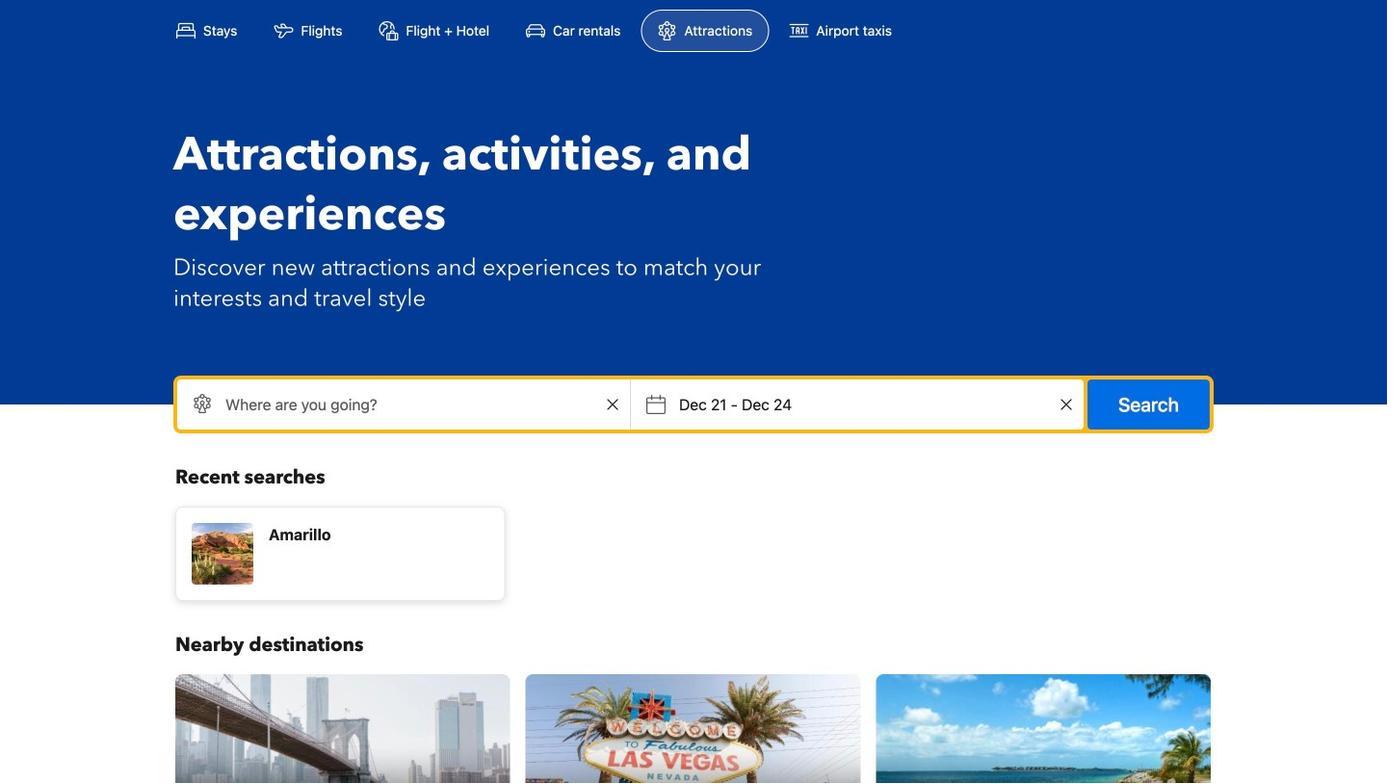 Task type: vqa. For each thing, say whether or not it's contained in the screenshot.
select
no



Task type: locate. For each thing, give the bounding box(es) containing it.
key west image
[[876, 674, 1211, 783]]

new york image
[[175, 674, 510, 783]]

las vegas image
[[526, 674, 860, 783]]



Task type: describe. For each thing, give the bounding box(es) containing it.
Where are you going? search field
[[177, 380, 630, 430]]



